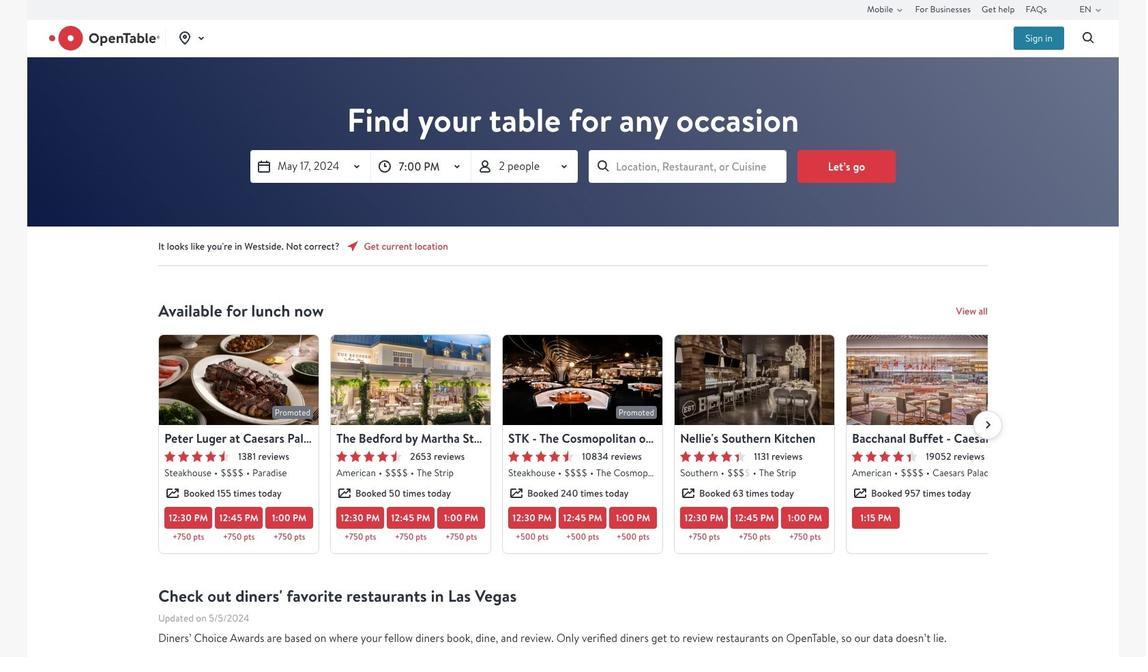 Task type: describe. For each thing, give the bounding box(es) containing it.
a photo of nellie's southern kitchen restaurant image
[[675, 335, 835, 425]]

4.5 stars image
[[336, 451, 402, 462]]

a photo of bacchanal buffet - caesars palace las vegas restaurant image
[[847, 335, 1007, 425]]

opentable logo image
[[49, 26, 160, 51]]

4.2 stars image
[[853, 451, 918, 462]]

4.3 stars image
[[681, 451, 746, 462]]

4.6 stars image
[[164, 451, 230, 462]]

Please input a Location, Restaurant or Cuisine field
[[589, 150, 787, 183]]



Task type: locate. For each thing, give the bounding box(es) containing it.
None field
[[589, 150, 787, 183]]

a photo of the bedford by martha stewart - paris las vegas restaurant image
[[331, 335, 491, 425]]

a photo of stk - the cosmopolitan of las vegas restaurant image
[[503, 335, 663, 425]]

4.4 stars image
[[508, 451, 574, 462]]

a photo of peter luger at caesars palace, las vegas restaurant image
[[159, 335, 319, 425]]



Task type: vqa. For each thing, say whether or not it's contained in the screenshot.
4.4 stars 'image'
yes



